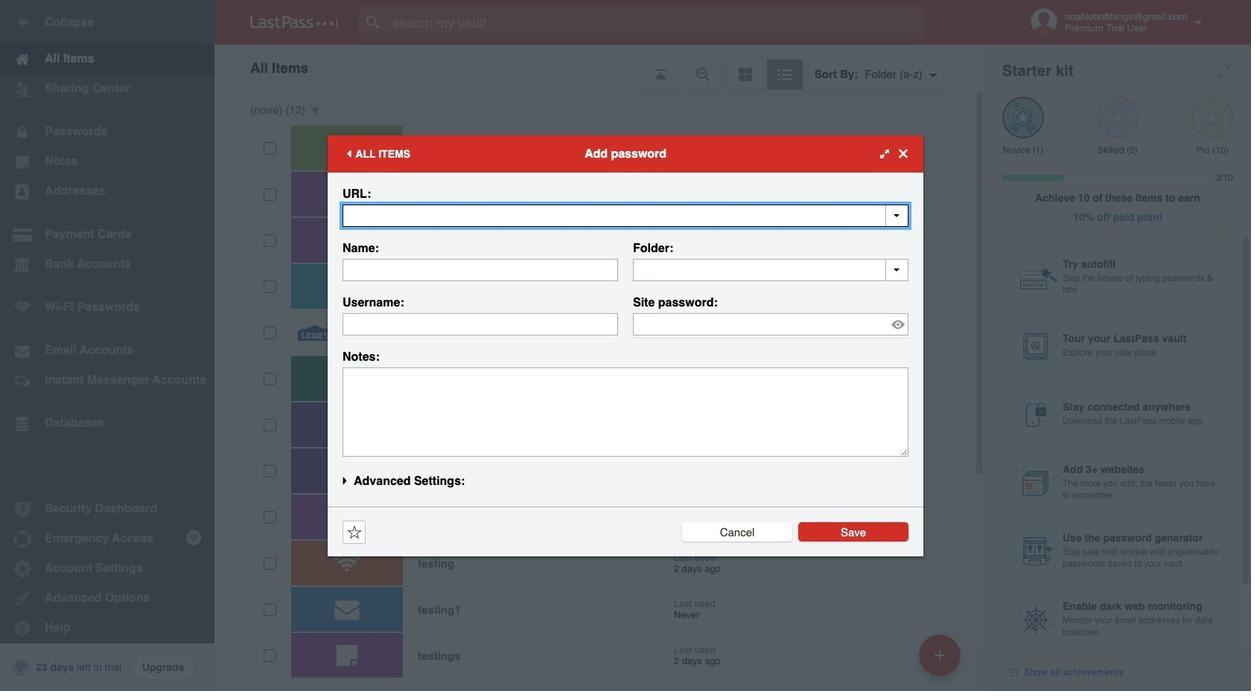 Task type: describe. For each thing, give the bounding box(es) containing it.
vault options navigation
[[215, 45, 985, 89]]

new item image
[[935, 651, 945, 661]]



Task type: locate. For each thing, give the bounding box(es) containing it.
Search search field
[[359, 6, 954, 39]]

main navigation navigation
[[0, 0, 215, 692]]

None text field
[[343, 204, 909, 227], [343, 259, 618, 281], [633, 259, 909, 281], [343, 204, 909, 227], [343, 259, 618, 281], [633, 259, 909, 281]]

lastpass image
[[250, 16, 338, 29]]

None text field
[[343, 313, 618, 336], [343, 368, 909, 457], [343, 313, 618, 336], [343, 368, 909, 457]]

None password field
[[633, 313, 909, 336]]

search my vault text field
[[359, 6, 954, 39]]

new item navigation
[[914, 631, 970, 692]]

dialog
[[328, 135, 924, 557]]



